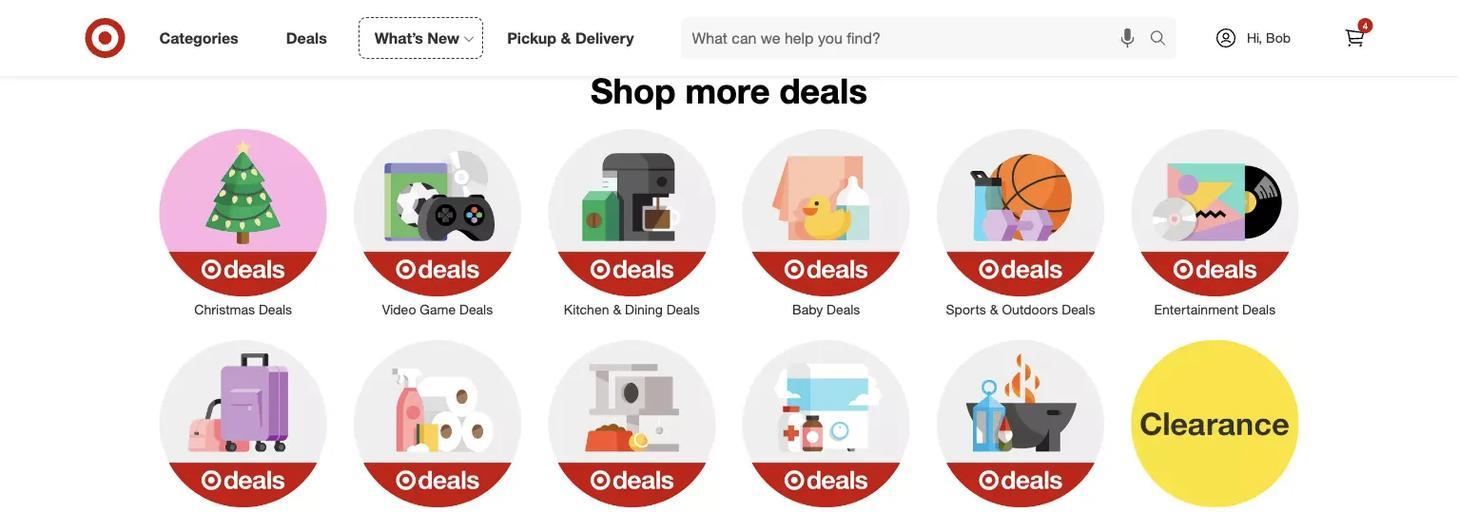 Task type: describe. For each thing, give the bounding box(es) containing it.
& for kitchen
[[613, 301, 621, 318]]

more
[[685, 69, 770, 111]]

video game deals
[[382, 301, 493, 318]]

kitchen & dining deals link
[[535, 125, 729, 319]]

christmas deals link
[[146, 125, 340, 319]]

search
[[1141, 31, 1187, 49]]

what's
[[375, 29, 423, 47]]

kitchen & dining deals
[[564, 301, 700, 318]]

outdoors
[[1002, 301, 1058, 318]]

deals right entertainment
[[1243, 301, 1276, 318]]

shop
[[591, 69, 676, 111]]

deals link
[[270, 17, 351, 59]]

christmas
[[194, 301, 255, 318]]

bob
[[1266, 29, 1291, 46]]

deals right game on the bottom
[[460, 301, 493, 318]]

deals right baby at the right bottom of page
[[827, 301, 860, 318]]

delivery
[[576, 29, 634, 47]]

christmas deals
[[194, 301, 292, 318]]

& for sports
[[990, 301, 999, 318]]

hi,
[[1247, 29, 1263, 46]]

baby deals
[[793, 301, 860, 318]]

4
[[1363, 20, 1368, 31]]

shop more deals
[[591, 69, 868, 111]]

kitchen
[[564, 301, 609, 318]]

what's new link
[[358, 17, 483, 59]]

deals right the christmas
[[259, 301, 292, 318]]

deals right outdoors at the bottom of page
[[1062, 301, 1095, 318]]

entertainment deals link
[[1118, 125, 1312, 319]]

deals inside 'link'
[[286, 29, 327, 47]]

deals right 'dining'
[[667, 301, 700, 318]]

pickup & delivery
[[507, 29, 634, 47]]

pickup
[[507, 29, 557, 47]]

entertainment
[[1155, 301, 1239, 318]]



Task type: locate. For each thing, give the bounding box(es) containing it.
game
[[420, 301, 456, 318]]

& left 'dining'
[[613, 301, 621, 318]]

baby deals link
[[729, 125, 924, 319]]

categories
[[159, 29, 239, 47]]

deals
[[780, 69, 868, 111]]

&
[[561, 29, 571, 47], [613, 301, 621, 318], [990, 301, 999, 318]]

what's new
[[375, 29, 460, 47]]

video
[[382, 301, 416, 318]]

deals left what's
[[286, 29, 327, 47]]

deals
[[286, 29, 327, 47], [259, 301, 292, 318], [460, 301, 493, 318], [667, 301, 700, 318], [827, 301, 860, 318], [1062, 301, 1095, 318], [1243, 301, 1276, 318]]

new
[[428, 29, 460, 47]]

0 horizontal spatial &
[[561, 29, 571, 47]]

entertainment deals
[[1155, 301, 1276, 318]]

2 horizontal spatial &
[[990, 301, 999, 318]]

pickup & delivery link
[[491, 17, 658, 59]]

hi, bob
[[1247, 29, 1291, 46]]

What can we help you find? suggestions appear below search field
[[681, 17, 1155, 59]]

& inside "link"
[[561, 29, 571, 47]]

baby
[[793, 301, 823, 318]]

search button
[[1141, 17, 1187, 63]]

1 horizontal spatial &
[[613, 301, 621, 318]]

sports
[[946, 301, 986, 318]]

& right sports
[[990, 301, 999, 318]]

& right pickup
[[561, 29, 571, 47]]

video game deals link
[[340, 125, 535, 319]]

sports & outdoors deals link
[[924, 125, 1118, 319]]

dining
[[625, 301, 663, 318]]

categories link
[[143, 17, 262, 59]]

& for pickup
[[561, 29, 571, 47]]

sports & outdoors deals
[[946, 301, 1095, 318]]

4 link
[[1334, 17, 1376, 59]]



Task type: vqa. For each thing, say whether or not it's contained in the screenshot.
search in the right of the page
yes



